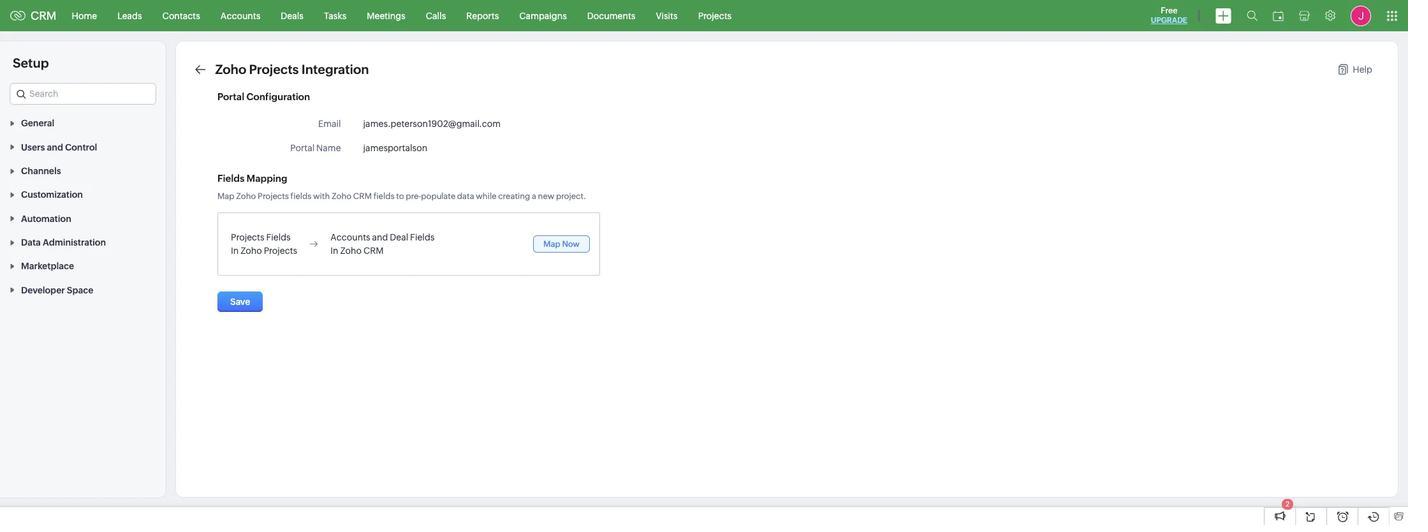 Task type: locate. For each thing, give the bounding box(es) containing it.
help
[[1353, 64, 1373, 75]]

space
[[67, 285, 93, 295]]

1 horizontal spatial fields
[[374, 191, 395, 201]]

data administration button
[[0, 230, 166, 254]]

0 horizontal spatial map
[[218, 191, 235, 201]]

users
[[21, 142, 45, 152]]

map for map zoho projects fields with zoho crm fields to pre-populate data while creating a new project.
[[218, 191, 235, 201]]

1 vertical spatial crm
[[353, 191, 372, 201]]

0 horizontal spatial in
[[231, 246, 239, 256]]

fields right deal
[[410, 232, 435, 242]]

0 vertical spatial accounts
[[221, 11, 260, 21]]

home link
[[62, 0, 107, 31]]

and left deal
[[372, 232, 388, 242]]

map down fields mapping
[[218, 191, 235, 201]]

crm for accounts
[[364, 246, 384, 256]]

a
[[532, 191, 536, 201]]

fields down "mapping"
[[266, 232, 291, 242]]

map inside button
[[543, 239, 561, 249]]

0 horizontal spatial fields
[[291, 191, 312, 201]]

leads link
[[107, 0, 152, 31]]

1 horizontal spatial and
[[372, 232, 388, 242]]

accounts for accounts and deal fields in zoho crm
[[331, 232, 370, 242]]

and inside dropdown button
[[47, 142, 63, 152]]

home
[[72, 11, 97, 21]]

2 vertical spatial crm
[[364, 246, 384, 256]]

crm left to
[[353, 191, 372, 201]]

marketplace
[[21, 261, 74, 271]]

0 horizontal spatial accounts
[[221, 11, 260, 21]]

creating
[[498, 191, 530, 201]]

visits
[[656, 11, 678, 21]]

fields inside projects fields in zoho projects
[[266, 232, 291, 242]]

contacts
[[162, 11, 200, 21]]

calendar image
[[1273, 11, 1284, 21]]

deals
[[281, 11, 304, 21]]

crm for map
[[353, 191, 372, 201]]

and
[[47, 142, 63, 152], [372, 232, 388, 242]]

fields
[[291, 191, 312, 201], [374, 191, 395, 201]]

free upgrade
[[1151, 6, 1188, 25]]

in
[[231, 246, 239, 256], [331, 246, 338, 256]]

map left now at left
[[543, 239, 561, 249]]

accounts
[[221, 11, 260, 21], [331, 232, 370, 242]]

0 horizontal spatial and
[[47, 142, 63, 152]]

map
[[218, 191, 235, 201], [543, 239, 561, 249]]

and right users
[[47, 142, 63, 152]]

projects
[[698, 11, 732, 21], [249, 62, 299, 77], [258, 191, 289, 201], [231, 232, 264, 242], [264, 246, 297, 256]]

projects inside projects "link"
[[698, 11, 732, 21]]

crm
[[31, 9, 57, 22], [353, 191, 372, 201], [364, 246, 384, 256]]

save
[[230, 297, 250, 307]]

zoho
[[215, 62, 246, 77], [236, 191, 256, 201], [332, 191, 352, 201], [241, 246, 262, 256], [340, 246, 362, 256]]

crm inside accounts and deal fields in zoho crm
[[364, 246, 384, 256]]

and inside accounts and deal fields in zoho crm
[[372, 232, 388, 242]]

portal for portal configuration
[[218, 91, 244, 102]]

0 vertical spatial portal
[[218, 91, 244, 102]]

1 horizontal spatial portal
[[290, 143, 315, 153]]

None field
[[10, 83, 156, 105]]

save button
[[218, 292, 263, 312]]

fields inside accounts and deal fields in zoho crm
[[410, 232, 435, 242]]

0 vertical spatial and
[[47, 142, 63, 152]]

0 horizontal spatial fields
[[218, 173, 245, 184]]

channels
[[21, 166, 61, 176]]

fields left "mapping"
[[218, 173, 245, 184]]

crm left "home" link
[[31, 9, 57, 22]]

and for accounts
[[372, 232, 388, 242]]

crm down map zoho projects fields with zoho crm fields to pre-populate data while creating a new project.
[[364, 246, 384, 256]]

1 in from the left
[[231, 246, 239, 256]]

new
[[538, 191, 555, 201]]

1 horizontal spatial fields
[[266, 232, 291, 242]]

portal
[[218, 91, 244, 102], [290, 143, 315, 153]]

portal left configuration at the top left of the page
[[218, 91, 244, 102]]

documents
[[587, 11, 636, 21]]

deals link
[[271, 0, 314, 31]]

0 horizontal spatial portal
[[218, 91, 244, 102]]

campaigns link
[[509, 0, 577, 31]]

while
[[476, 191, 497, 201]]

upgrade
[[1151, 16, 1188, 25]]

general button
[[0, 111, 166, 135]]

accounts left deal
[[331, 232, 370, 242]]

populate
[[421, 191, 456, 201]]

automation button
[[0, 206, 166, 230]]

visits link
[[646, 0, 688, 31]]

developer
[[21, 285, 65, 295]]

1 vertical spatial portal
[[290, 143, 315, 153]]

meetings
[[367, 11, 406, 21]]

fields left to
[[374, 191, 395, 201]]

map now
[[543, 239, 580, 249]]

2 fields from the left
[[374, 191, 395, 201]]

1 horizontal spatial in
[[331, 246, 338, 256]]

1 vertical spatial map
[[543, 239, 561, 249]]

channels button
[[0, 159, 166, 182]]

2
[[1286, 500, 1290, 508]]

create menu image
[[1216, 8, 1232, 23]]

1 horizontal spatial accounts
[[331, 232, 370, 242]]

fields
[[218, 173, 245, 184], [266, 232, 291, 242], [410, 232, 435, 242]]

control
[[65, 142, 97, 152]]

campaigns
[[519, 11, 567, 21]]

pre-
[[406, 191, 421, 201]]

projects link
[[688, 0, 742, 31]]

map now button
[[533, 235, 590, 253]]

2 horizontal spatial fields
[[410, 232, 435, 242]]

1 vertical spatial and
[[372, 232, 388, 242]]

1 vertical spatial accounts
[[331, 232, 370, 242]]

setup
[[13, 56, 49, 70]]

accounts inside accounts and deal fields in zoho crm
[[331, 232, 370, 242]]

marketplace button
[[0, 254, 166, 278]]

portal left name
[[290, 143, 315, 153]]

in inside projects fields in zoho projects
[[231, 246, 239, 256]]

zoho inside projects fields in zoho projects
[[241, 246, 262, 256]]

accounts link
[[210, 0, 271, 31]]

1 horizontal spatial map
[[543, 239, 561, 249]]

tasks
[[324, 11, 347, 21]]

configuration
[[247, 91, 310, 102]]

2 in from the left
[[331, 246, 338, 256]]

fields left with
[[291, 191, 312, 201]]

profile image
[[1351, 5, 1372, 26]]

accounts left deals
[[221, 11, 260, 21]]

free
[[1161, 6, 1178, 15]]

0 vertical spatial map
[[218, 191, 235, 201]]



Task type: vqa. For each thing, say whether or not it's contained in the screenshot.
QUOTE
no



Task type: describe. For each thing, give the bounding box(es) containing it.
calls link
[[416, 0, 456, 31]]

in inside accounts and deal fields in zoho crm
[[331, 246, 338, 256]]

projects fields in zoho projects
[[231, 232, 297, 256]]

project.
[[556, 191, 586, 201]]

profile element
[[1344, 0, 1379, 31]]

to
[[396, 191, 404, 201]]

jamesportalson
[[363, 143, 428, 153]]

leads
[[117, 11, 142, 21]]

users and control
[[21, 142, 97, 152]]

contacts link
[[152, 0, 210, 31]]

map for map now
[[543, 239, 561, 249]]

accounts and deal fields in zoho crm
[[331, 232, 435, 256]]

fields mapping
[[218, 173, 287, 184]]

1 fields from the left
[[291, 191, 312, 201]]

portal configuration
[[218, 91, 310, 102]]

customization button
[[0, 182, 166, 206]]

james.peterson1902@gmail.com
[[363, 119, 501, 129]]

customization
[[21, 190, 83, 200]]

portal name
[[290, 143, 341, 153]]

search element
[[1240, 0, 1266, 31]]

mapping
[[247, 173, 287, 184]]

meetings link
[[357, 0, 416, 31]]

reports
[[467, 11, 499, 21]]

data
[[457, 191, 474, 201]]

documents link
[[577, 0, 646, 31]]

administration
[[43, 237, 106, 248]]

tasks link
[[314, 0, 357, 31]]

zoho inside accounts and deal fields in zoho crm
[[340, 246, 362, 256]]

calls
[[426, 11, 446, 21]]

name
[[316, 143, 341, 153]]

email
[[318, 119, 341, 129]]

search image
[[1247, 10, 1258, 21]]

automation
[[21, 214, 71, 224]]

portal for portal name
[[290, 143, 315, 153]]

deal
[[390, 232, 408, 242]]

reports link
[[456, 0, 509, 31]]

with
[[313, 191, 330, 201]]

data administration
[[21, 237, 106, 248]]

map zoho projects fields with zoho crm fields to pre-populate data while creating a new project.
[[218, 191, 586, 201]]

and for users
[[47, 142, 63, 152]]

integration
[[302, 62, 369, 77]]

0 vertical spatial crm
[[31, 9, 57, 22]]

general
[[21, 118, 54, 128]]

accounts for accounts
[[221, 11, 260, 21]]

users and control button
[[0, 135, 166, 159]]

developer space button
[[0, 278, 166, 302]]

zoho projects integration
[[215, 62, 369, 77]]

now
[[562, 239, 580, 249]]

data
[[21, 237, 41, 248]]

crm link
[[10, 9, 57, 22]]

developer space
[[21, 285, 93, 295]]

Search text field
[[10, 84, 156, 104]]

create menu element
[[1208, 0, 1240, 31]]



